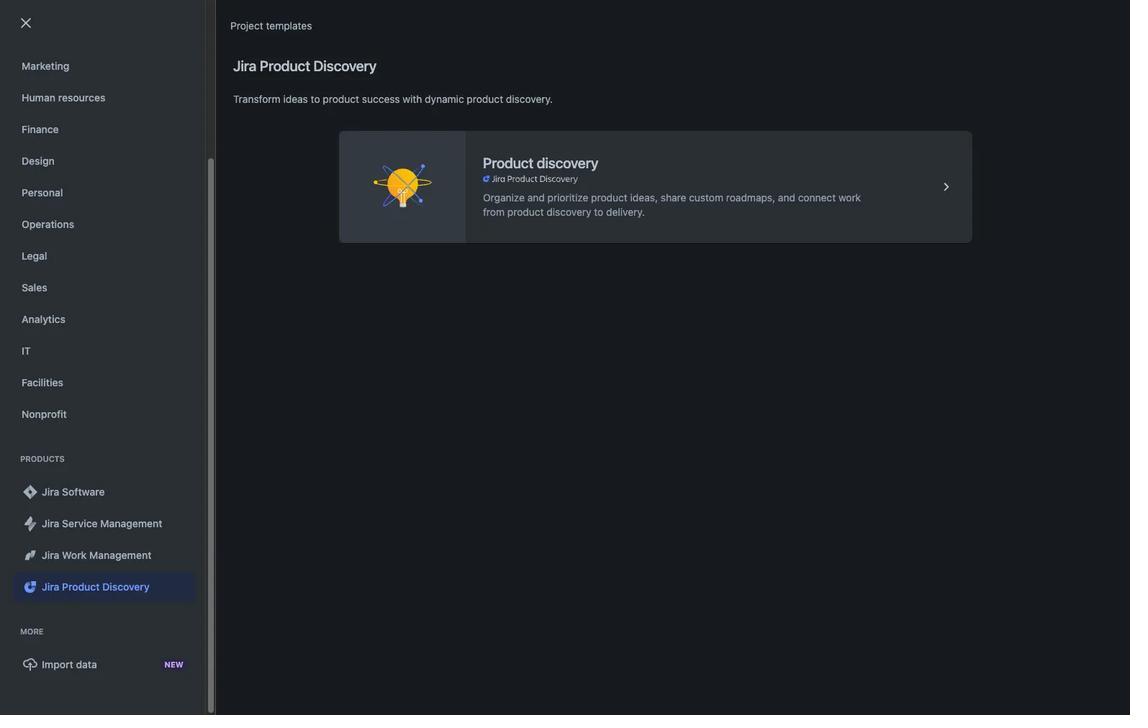 Task type: locate. For each thing, give the bounding box(es) containing it.
product discovery image
[[938, 179, 955, 196]]

0 vertical spatial work
[[230, 320, 251, 331]]

None text field
[[30, 315, 171, 336]]

analytics
[[22, 313, 65, 325]]

product down organize at top left
[[508, 206, 544, 218]]

1 horizontal spatial work
[[230, 320, 251, 331]]

to right ideas
[[311, 93, 320, 105]]

1 vertical spatial templates
[[144, 114, 198, 127]]

jira work management image
[[22, 547, 39, 565]]

legal button
[[13, 242, 195, 271]]

0 horizontal spatial discovery
[[102, 581, 150, 593]]

product
[[323, 93, 359, 105], [467, 93, 503, 105], [591, 192, 628, 204], [508, 206, 544, 218]]

2 horizontal spatial management
[[437, 236, 492, 247]]

0 horizontal spatial jira product discovery
[[42, 581, 150, 593]]

product discovery
[[483, 155, 599, 171]]

finance button
[[13, 115, 195, 144]]

jira product discovery
[[233, 58, 377, 74], [42, 581, 150, 593]]

from
[[483, 206, 505, 218]]

jira software
[[42, 486, 105, 498]]

project for project templates
[[230, 19, 263, 32]]

1 vertical spatial jira product discovery
[[42, 581, 150, 593]]

to left delivery.
[[594, 206, 604, 218]]

discovery down prioritize
[[547, 206, 592, 218]]

2 vertical spatial management
[[89, 549, 152, 562]]

1 horizontal spatial and
[[778, 192, 796, 204]]

facilities button
[[13, 369, 195, 397]]

jira for 'jira software' button
[[42, 486, 59, 498]]

jira for the jira service management button
[[42, 518, 59, 530]]

jira inside button
[[42, 518, 59, 530]]

0 horizontal spatial jira work management
[[42, 549, 152, 562]]

service
[[62, 518, 98, 530]]

design
[[22, 155, 55, 167]]

work inside jira work management button
[[62, 549, 87, 562]]

0 vertical spatial project
[[230, 19, 263, 32]]

to
[[311, 93, 320, 105], [594, 206, 604, 218]]

campaign management
[[437, 225, 492, 247]]

0 horizontal spatial management
[[62, 28, 124, 40]]

work
[[230, 320, 251, 331], [62, 549, 87, 562]]

templates for project
[[266, 19, 312, 32]]

project
[[230, 19, 263, 32], [177, 230, 208, 241]]

jira product discovery down jira work management button
[[42, 581, 150, 593]]

1 and from the left
[[528, 192, 545, 204]]

1 vertical spatial discovery
[[102, 581, 150, 593]]

1 horizontal spatial to
[[594, 206, 604, 218]]

jira software image
[[22, 484, 39, 501], [22, 484, 39, 501]]

jira
[[233, 58, 257, 74], [213, 320, 228, 331], [42, 486, 59, 498], [42, 518, 59, 530], [42, 549, 59, 562], [42, 581, 59, 593]]

ideas
[[283, 93, 308, 105]]

management
[[62, 28, 124, 40], [210, 230, 265, 241], [437, 236, 492, 247]]

product up "marketing"
[[22, 28, 59, 40]]

marketing
[[22, 60, 69, 72]]

banner
[[0, 0, 1130, 40]]

project management button
[[163, 144, 279, 268]]

project templates
[[230, 19, 312, 32]]

jira software button
[[13, 478, 195, 507]]

0 horizontal spatial and
[[528, 192, 545, 204]]

jira work management image
[[181, 248, 262, 256], [181, 248, 262, 256], [302, 248, 384, 256], [302, 248, 384, 256], [22, 547, 39, 565]]

product
[[22, 28, 59, 40], [260, 58, 310, 74], [483, 155, 534, 171], [62, 581, 100, 593]]

management
[[254, 320, 306, 331], [100, 518, 162, 530], [89, 549, 152, 562]]

more
[[20, 627, 44, 637]]

templates
[[266, 19, 312, 32], [144, 114, 198, 127], [948, 239, 990, 250]]

and left connect
[[778, 192, 796, 204]]

blank project button
[[42, 144, 158, 268]]

jira service management button
[[13, 510, 195, 539]]

project inside button
[[177, 230, 208, 241]]

project templates link
[[230, 17, 312, 35]]

finance
[[22, 123, 59, 135]]

sales button
[[13, 274, 195, 302]]

go-
[[314, 230, 330, 241]]

new
[[164, 660, 184, 670]]

1 vertical spatial work
[[62, 549, 87, 562]]

0 horizontal spatial project
[[177, 230, 208, 241]]

0 vertical spatial to
[[311, 93, 320, 105]]

jira work management image inside button
[[22, 547, 39, 565]]

facilities
[[22, 377, 63, 389]]

1 horizontal spatial project
[[230, 19, 263, 32]]

delivery.
[[606, 206, 645, 218]]

management for jira work management button
[[89, 549, 152, 562]]

roadmaps,
[[726, 192, 776, 204]]

primary element
[[9, 0, 857, 40]]

0 horizontal spatial work
[[62, 549, 87, 562]]

projects
[[29, 59, 90, 79]]

management inside button
[[89, 549, 152, 562]]

product management
[[22, 28, 124, 40]]

0 vertical spatial templates
[[266, 19, 312, 32]]

human resources
[[22, 91, 105, 104]]

1 vertical spatial jira work management
[[42, 549, 152, 562]]

1 horizontal spatial templates
[[266, 19, 312, 32]]

1 horizontal spatial discovery
[[314, 58, 377, 74]]

1 vertical spatial to
[[594, 206, 604, 218]]

jira product discovery image
[[483, 174, 578, 185], [483, 174, 578, 185], [22, 579, 39, 596], [22, 579, 39, 596]]

jira product discovery inside button
[[42, 581, 150, 593]]

discovery
[[537, 155, 599, 171], [547, 206, 592, 218]]

nonprofit
[[22, 408, 67, 421]]

view all templates
[[913, 239, 990, 250]]

templates inside button
[[948, 239, 990, 250]]

0 horizontal spatial templates
[[144, 114, 198, 127]]

0 vertical spatial jira product discovery
[[233, 58, 377, 74]]

discovery down jira work management button
[[102, 581, 150, 593]]

previous image
[[32, 467, 49, 485]]

management inside button
[[100, 518, 162, 530]]

2 vertical spatial templates
[[948, 239, 990, 250]]

organize and prioritize product ideas, share custom roadmaps, and connect work from product discovery to delivery.
[[483, 192, 861, 218]]

1 button
[[52, 464, 74, 487]]

1 vertical spatial management
[[100, 518, 162, 530]]

recommended templates for teams like yours
[[60, 114, 306, 127]]

ideas,
[[630, 192, 658, 204]]

1 horizontal spatial management
[[210, 230, 265, 241]]

0 vertical spatial discovery
[[537, 155, 599, 171]]

jira work management
[[213, 320, 306, 331], [42, 549, 152, 562]]

discovery inside organize and prioritize product ideas, share custom roadmaps, and connect work from product discovery to delivery.
[[547, 206, 592, 218]]

jira product discovery up ideas
[[233, 58, 377, 74]]

1 horizontal spatial jira product discovery
[[233, 58, 377, 74]]

1 vertical spatial discovery
[[547, 206, 592, 218]]

project for project management
[[177, 230, 208, 241]]

and
[[528, 192, 545, 204], [778, 192, 796, 204]]

it button
[[13, 337, 195, 366]]

jira service management image
[[22, 516, 39, 533]]

discovery up success
[[314, 58, 377, 74]]

share
[[661, 192, 687, 204]]

0 vertical spatial jira work management
[[213, 320, 306, 331]]

0 horizontal spatial to
[[311, 93, 320, 105]]

2 horizontal spatial templates
[[948, 239, 990, 250]]

view
[[913, 239, 933, 250]]

teams
[[219, 114, 252, 127]]

2 and from the left
[[778, 192, 796, 204]]

star gifting suite image
[[35, 386, 53, 403]]

product up delivery.
[[591, 192, 628, 204]]

management for campaign management
[[437, 236, 492, 247]]

and left prioritize
[[528, 192, 545, 204]]

1 horizontal spatial jira work management
[[213, 320, 306, 331]]

project
[[98, 230, 128, 241]]

product right dynamic
[[467, 93, 503, 105]]

1 vertical spatial project
[[177, 230, 208, 241]]

transform
[[233, 93, 281, 105]]

discovery up prioritize
[[537, 155, 599, 171]]



Task type: describe. For each thing, give the bounding box(es) containing it.
nonprofit button
[[13, 400, 195, 429]]

for
[[201, 114, 216, 127]]

legal
[[22, 250, 47, 262]]

to-
[[330, 230, 343, 241]]

dynamic
[[425, 93, 464, 105]]

design button
[[13, 147, 195, 176]]

human resources button
[[13, 84, 195, 112]]

with
[[403, 93, 422, 105]]

jira product discovery button
[[13, 573, 195, 602]]

jira service management image
[[22, 516, 39, 533]]

1
[[60, 469, 65, 482]]

operations
[[22, 218, 74, 230]]

product up ideas
[[260, 58, 310, 74]]

go-to-market
[[314, 230, 372, 241]]

Search field
[[857, 8, 1001, 31]]

custom
[[689, 192, 724, 204]]

next image
[[77, 467, 94, 485]]

personal button
[[13, 179, 195, 207]]

like
[[255, 114, 273, 127]]

marketing button
[[13, 52, 195, 81]]

view all templates button
[[894, 144, 1010, 268]]

blank project
[[72, 230, 128, 241]]

product up organize at top left
[[483, 155, 534, 171]]

management for the jira service management button
[[100, 518, 162, 530]]

yours
[[276, 114, 306, 127]]

market
[[343, 230, 372, 241]]

blank
[[72, 230, 95, 241]]

jira for jira product discovery button
[[42, 581, 59, 593]]

jira work management button
[[13, 541, 195, 570]]

human
[[22, 91, 55, 104]]

products
[[20, 454, 65, 464]]

organize
[[483, 192, 525, 204]]

star social media launch image
[[35, 420, 53, 437]]

software
[[62, 486, 105, 498]]

to inside organize and prioritize product ideas, share custom roadmaps, and connect work from product discovery to delivery.
[[594, 206, 604, 218]]

campaign
[[443, 225, 486, 235]]

success
[[362, 93, 400, 105]]

operations button
[[13, 210, 195, 239]]

sales
[[22, 282, 47, 294]]

product left success
[[323, 93, 359, 105]]

project management
[[177, 230, 265, 241]]

connect
[[798, 192, 836, 204]]

data
[[76, 659, 97, 671]]

jira service management
[[42, 518, 162, 530]]

templates for recommended
[[144, 114, 198, 127]]

import
[[42, 659, 73, 671]]

jira for jira work management button
[[42, 549, 59, 562]]

jira work management inside button
[[42, 549, 152, 562]]

import data
[[42, 659, 97, 671]]

product management button
[[13, 20, 195, 49]]

management for product management
[[62, 28, 124, 40]]

0 vertical spatial discovery
[[314, 58, 377, 74]]

discovery inside button
[[102, 581, 150, 593]]

go-to-market button
[[285, 144, 401, 268]]

all
[[936, 239, 946, 250]]

management for project management
[[210, 230, 265, 241]]

resources
[[58, 91, 105, 104]]

personal
[[22, 186, 63, 199]]

analytics button
[[13, 305, 195, 334]]

discovery.
[[506, 93, 553, 105]]

work
[[839, 192, 861, 204]]

back to projects image
[[17, 14, 35, 32]]

recommended
[[60, 114, 142, 127]]

it
[[22, 345, 31, 357]]

product down jira work management button
[[62, 581, 100, 593]]

campaign management button
[[407, 144, 523, 268]]

transform ideas to product success with dynamic product discovery.
[[233, 93, 553, 105]]

0 vertical spatial management
[[254, 320, 306, 331]]

import data image
[[22, 657, 39, 674]]

prioritize
[[548, 192, 589, 204]]



Task type: vqa. For each thing, say whether or not it's contained in the screenshot.
Back to projects image on the left of the page
yes



